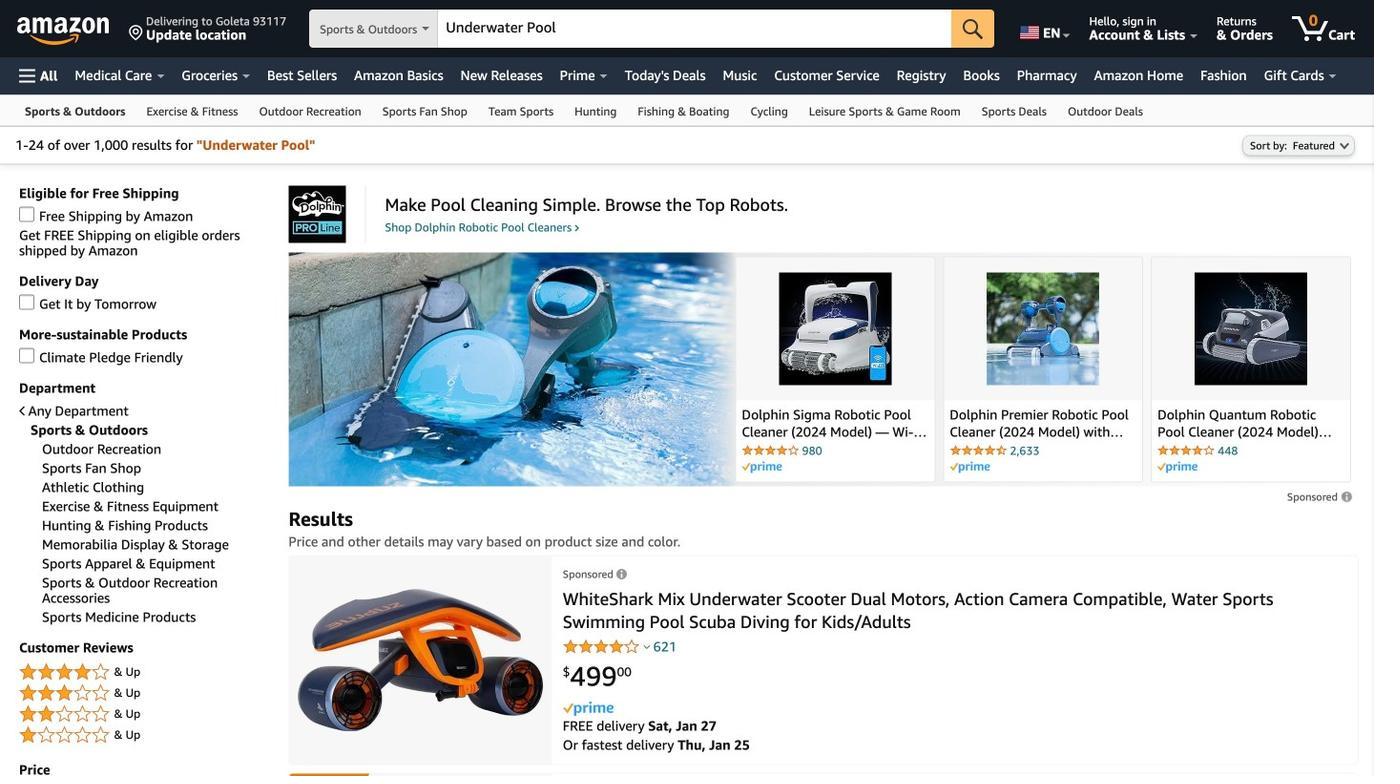 Task type: locate. For each thing, give the bounding box(es) containing it.
1 eligible for prime. image from the left
[[742, 461, 782, 473]]

eligible for prime. image
[[742, 461, 782, 473], [950, 461, 990, 473]]

1 vertical spatial checkbox image
[[19, 348, 34, 363]]

None submit
[[952, 10, 995, 48]]

2 checkbox image from the top
[[19, 348, 34, 363]]

group
[[290, 774, 360, 776]]

free delivery sat, jan 27 element
[[563, 718, 717, 733]]

None search field
[[309, 10, 995, 50]]

0 vertical spatial checkbox image
[[19, 294, 34, 310]]

checkbox image
[[19, 294, 34, 310], [19, 348, 34, 363]]

amazon image
[[17, 17, 110, 46]]

dropdown image
[[1340, 142, 1350, 149]]

none search field inside 'navigation' navigation
[[309, 10, 995, 50]]

4 stars & up element
[[19, 661, 270, 684]]

1 horizontal spatial eligible for prime. image
[[950, 461, 990, 473]]

1 checkbox image from the top
[[19, 294, 34, 310]]

0 horizontal spatial eligible for prime. image
[[742, 461, 782, 473]]

3 stars & up element
[[19, 682, 270, 705]]

1 star & up element
[[19, 724, 270, 747]]



Task type: vqa. For each thing, say whether or not it's contained in the screenshot.
Apple iPad Air (5th Generation): with M1 chip, 10.9-inch Liquid Retina Display, 64GB, Wi-Fi 6, 12MP front/12MP Back Camera, Touch ID, All-Day Battery Life – Space Gray link
no



Task type: describe. For each thing, give the bounding box(es) containing it.
or fastest delivery thu, jan 25 element
[[563, 737, 750, 753]]

sponsored ad - sublue whiteshark mix underwater scooter dual motors, action camera compatible, water sports swimming pool ... image
[[297, 589, 544, 732]]

checkbox image
[[19, 207, 34, 222]]

navigation navigation
[[0, 0, 1375, 126]]

none submit inside 'navigation' navigation
[[952, 10, 995, 48]]

popover image
[[644, 644, 651, 649]]

2 stars & up element
[[19, 703, 270, 726]]

2 eligible for prime. image from the left
[[950, 461, 990, 473]]

eligible for prime. image
[[1158, 461, 1198, 473]]

amazon prime image
[[563, 702, 614, 716]]

Search Amazon text field
[[438, 11, 952, 47]]



